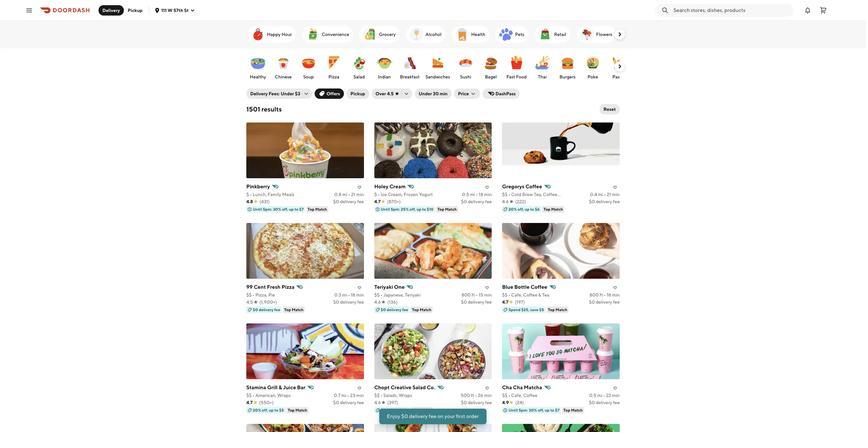 Task type: vqa. For each thing, say whether or not it's contained in the screenshot.


Task type: locate. For each thing, give the bounding box(es) containing it.
0 horizontal spatial wraps
[[277, 393, 291, 398]]

0 horizontal spatial 20%
[[253, 408, 261, 413]]

25%
[[401, 207, 409, 212]]

fee down 0.5 mi • 18 min
[[485, 199, 492, 204]]

1 800 from the left
[[462, 292, 471, 298]]

top match for cha cha matcha
[[563, 408, 583, 413]]

$$ for stamina
[[246, 393, 252, 398]]

0 horizontal spatial &
[[279, 384, 282, 391]]

delivery for cha cha matcha
[[596, 400, 612, 405]]

fee down 0.5 mi • 22 min
[[613, 400, 620, 405]]

off, for pinkberry
[[282, 207, 288, 212]]

1 vertical spatial 4.6
[[374, 300, 381, 305]]

next button of carousel image
[[617, 31, 623, 38]]

0 vertical spatial delivery
[[102, 8, 120, 13]]

1 vertical spatial salad
[[413, 384, 426, 391]]

1 cafe, from the top
[[511, 292, 522, 298]]

delivery down 800 ft • 15 min
[[468, 300, 484, 305]]

1501 results
[[246, 105, 282, 113]]

$​0 down the 800 ft • 18 min at the right
[[589, 300, 595, 305]]

0 vertical spatial tea
[[562, 192, 569, 197]]

0.4
[[590, 192, 597, 197]]

1 horizontal spatial 21
[[607, 192, 611, 197]]

2 horizontal spatial &
[[558, 192, 561, 197]]

2 vertical spatial 4.7
[[246, 400, 253, 405]]

$$ down the "blue"
[[502, 292, 508, 298]]

0 horizontal spatial pickup
[[128, 8, 142, 13]]

cafe, up (24)
[[511, 393, 522, 398]]

chinese
[[275, 74, 292, 79]]

min for blue bottle coffee
[[612, 292, 620, 298]]

4.6 left (136)
[[374, 300, 381, 305]]

$​0 delivery fee
[[333, 199, 364, 204], [461, 199, 492, 204], [589, 199, 620, 204], [333, 300, 364, 305], [461, 300, 492, 305], [589, 300, 620, 305], [333, 400, 364, 405], [461, 400, 492, 405], [589, 400, 620, 405]]

1 horizontal spatial 800
[[590, 292, 599, 298]]

5pm: down (24)
[[519, 408, 528, 413]]

800 ft • 18 min
[[590, 292, 620, 298]]

1 horizontal spatial 30%
[[529, 408, 537, 413]]

4.5 inside button
[[387, 91, 394, 96]]

20% down (222)
[[509, 207, 517, 212]]

top for cha cha matcha
[[563, 408, 570, 413]]

21 right 0.4
[[607, 192, 611, 197]]

(136)
[[387, 300, 398, 305]]

1 horizontal spatial 4.7
[[374, 199, 381, 204]]

0 horizontal spatial delivery
[[102, 8, 120, 13]]

$​0 for pinkberry
[[333, 199, 339, 204]]

ft for blue bottle coffee
[[600, 292, 603, 298]]

5pm: for pinkberry
[[263, 207, 272, 212]]

111
[[161, 8, 167, 13]]

$$ • cafe, coffee
[[502, 393, 537, 398]]

2 horizontal spatial until
[[509, 408, 518, 413]]

ice
[[381, 192, 387, 197]]

1 horizontal spatial under
[[419, 91, 432, 96]]

convenience link
[[302, 26, 353, 43]]

pickup button left 111
[[124, 5, 146, 15]]

food
[[516, 74, 527, 79]]

1 vertical spatial delivery
[[250, 91, 268, 96]]

0 horizontal spatial 21
[[351, 192, 355, 197]]

$​0 delivery fee down 0.8 mi • 21 min at the top
[[333, 199, 364, 204]]

happy hour image
[[250, 27, 266, 42]]

$​0 down "0.7"
[[333, 400, 339, 405]]

pickup button
[[124, 5, 146, 15], [347, 88, 369, 99]]

0 items, open order cart image
[[819, 6, 827, 14]]

until 5pm: 25% off, up to $10
[[381, 207, 434, 212]]

mi for pinkberry
[[342, 192, 347, 197]]

$$ down chopt
[[374, 393, 380, 398]]

0 vertical spatial $7
[[299, 207, 304, 212]]

0 horizontal spatial 4.7
[[246, 400, 253, 405]]

1 horizontal spatial salad
[[413, 384, 426, 391]]

20%
[[509, 207, 517, 212], [253, 408, 261, 413]]

4.7 for blue bottle coffee
[[502, 300, 509, 305]]

salad left co.
[[413, 384, 426, 391]]

wraps
[[277, 393, 291, 398], [399, 393, 412, 398]]

until 5pm: 30% off, up to $7 down (24)
[[509, 408, 560, 413]]

retail link
[[535, 26, 570, 43]]

1 vertical spatial 0.5
[[589, 393, 596, 398]]

st
[[184, 8, 189, 13]]

$​0 delivery fee down 0.5 mi • 18 min
[[461, 199, 492, 204]]

pasta
[[612, 74, 624, 79]]

1 $ from the left
[[246, 192, 249, 197]]

$5 down $$ • american, wraps at the bottom left of the page
[[279, 408, 284, 413]]

fee down $$ • salads, wraps
[[402, 408, 408, 413]]

delivery for delivery fees: under $3
[[250, 91, 268, 96]]

mi for 99 cent fresh pizza
[[342, 292, 347, 298]]

$$ down 99
[[246, 292, 252, 298]]

0 vertical spatial 4.7
[[374, 199, 381, 204]]

1 vertical spatial cafe,
[[511, 393, 522, 398]]

delivery down 0.8 mi • 21 min at the top
[[340, 199, 356, 204]]

0 vertical spatial teriyaki
[[374, 284, 393, 290]]

1 vertical spatial pizza
[[282, 284, 294, 290]]

match for stamina grill & juice bar
[[295, 408, 307, 413]]

0.7
[[334, 393, 341, 398]]

1 vertical spatial teriyaki
[[405, 292, 421, 298]]

1 vertical spatial pickup
[[350, 91, 365, 96]]

flowers image
[[579, 27, 595, 42]]

chopt creative salad co.
[[374, 384, 435, 391]]

mi for stamina grill & juice bar
[[341, 393, 346, 398]]

1 horizontal spatial 0.5
[[589, 393, 596, 398]]

salads,
[[383, 393, 398, 398]]

0 horizontal spatial 5pm:
[[263, 207, 272, 212]]

$0 delivery fee down (136)
[[381, 307, 408, 312]]

up for holey cream
[[417, 207, 421, 212]]

$​0 for stamina grill & juice bar
[[333, 400, 339, 405]]

pinkberry
[[246, 183, 270, 190]]

fee down 0.4 mi • 21 min
[[613, 199, 620, 204]]

500
[[461, 393, 470, 398]]

$$ down teriyaki one
[[374, 292, 380, 298]]

top for stamina grill & juice bar
[[288, 408, 295, 413]]

18 for blue bottle coffee
[[607, 292, 611, 298]]

match for pinkberry
[[315, 207, 327, 212]]

2 vertical spatial 4.6
[[374, 400, 381, 405]]

2 wraps from the left
[[399, 393, 412, 398]]

fee down 0.7 mi • 23 min
[[357, 400, 364, 405]]

$ for pinkberry
[[246, 192, 249, 197]]

$$ for chopt
[[374, 393, 380, 398]]

convenience image
[[305, 27, 321, 42]]

$10
[[427, 207, 434, 212]]

4.7 down holey
[[374, 199, 381, 204]]

min for holey cream
[[484, 192, 492, 197]]

to for holey cream
[[422, 207, 426, 212]]

0 horizontal spatial until
[[253, 207, 262, 212]]

0 horizontal spatial pickup button
[[124, 5, 146, 15]]

up for pinkberry
[[289, 207, 294, 212]]

family
[[268, 192, 281, 197]]

1 horizontal spatial pickup button
[[347, 88, 369, 99]]

$​0 down 0.4
[[589, 199, 595, 204]]

retail image
[[537, 27, 553, 42]]

$$ for 99
[[246, 292, 252, 298]]

price button
[[454, 88, 480, 99]]

1 vertical spatial 4.7
[[502, 300, 509, 305]]

$​0 delivery fee down 0.5 mi • 22 min
[[589, 400, 620, 405]]

0 horizontal spatial 800
[[462, 292, 471, 298]]

until down (431)
[[253, 207, 262, 212]]

teriyaki one
[[374, 284, 405, 290]]

5pm: down (870+) in the top of the page
[[391, 207, 400, 212]]

(222)
[[515, 199, 526, 204]]

delivery down 500 ft • 26 min
[[468, 400, 484, 405]]

1 horizontal spatial $7
[[555, 408, 560, 413]]

0 horizontal spatial cha
[[502, 384, 512, 391]]

$ • ice cream, frozen yogurt
[[374, 192, 433, 197]]

1 21 from the left
[[351, 192, 355, 197]]

1 horizontal spatial 18
[[479, 192, 483, 197]]

tea
[[562, 192, 569, 197], [542, 292, 549, 298]]

& right tea,
[[558, 192, 561, 197]]

$​0 delivery fee down the 800 ft • 18 min at the right
[[589, 300, 620, 305]]

cha cha matcha
[[502, 384, 542, 391]]

top match for gregorys coffee
[[544, 207, 563, 212]]

fee for chopt creative salad co.
[[485, 400, 492, 405]]

delivery
[[340, 199, 356, 204], [468, 199, 484, 204], [596, 199, 612, 204], [340, 300, 356, 305], [468, 300, 484, 305], [596, 300, 612, 305], [259, 307, 274, 312], [387, 307, 401, 312], [340, 400, 356, 405], [468, 400, 484, 405], [596, 400, 612, 405], [387, 408, 401, 413], [409, 413, 428, 419]]

$​0 delivery fee down 500 ft • 26 min
[[461, 400, 492, 405]]

$​0 delivery fee down 0.3 mi • 18 min
[[333, 300, 364, 305]]

until 5pm: 30% off, up to $7
[[253, 207, 304, 212], [509, 408, 560, 413]]

$0 delivery fee for one
[[381, 307, 408, 312]]

1 vertical spatial tea
[[542, 292, 549, 298]]

1 horizontal spatial $
[[374, 192, 377, 197]]

under left 30
[[419, 91, 432, 96]]

off, down meals
[[282, 207, 288, 212]]

convenience
[[322, 32, 349, 37]]

2 cafe, from the top
[[511, 393, 522, 398]]

holey
[[374, 183, 388, 190]]

match
[[315, 207, 327, 212], [445, 207, 457, 212], [551, 207, 563, 212], [292, 307, 304, 312], [420, 307, 431, 312], [556, 307, 567, 312], [295, 408, 307, 413], [420, 408, 431, 413], [571, 408, 583, 413]]

next button of carousel image
[[617, 63, 623, 70]]

15
[[479, 292, 483, 298]]

0 vertical spatial 0.5
[[462, 192, 469, 197]]

$$ • cold brew tea, coffee & tea
[[502, 192, 569, 197]]

21 for pinkberry
[[351, 192, 355, 197]]

pickup
[[128, 8, 142, 13], [350, 91, 365, 96]]

top match
[[308, 207, 327, 212], [437, 207, 457, 212], [544, 207, 563, 212], [284, 307, 304, 312], [412, 307, 431, 312], [548, 307, 567, 312], [288, 408, 307, 413], [412, 408, 431, 413], [563, 408, 583, 413]]

4.5
[[387, 91, 394, 96], [246, 300, 253, 305]]

$​0 down 0.5 mi • 22 min
[[589, 400, 595, 405]]

(550+)
[[259, 400, 274, 405]]

burgers
[[560, 74, 576, 79]]

fee down the 800 ft • 18 min at the right
[[613, 300, 620, 305]]

$​0 delivery fee down 800 ft • 15 min
[[461, 300, 492, 305]]

0 horizontal spatial 0.5
[[462, 192, 469, 197]]

0.3 mi • 18 min
[[334, 292, 364, 298]]

grocery image
[[362, 27, 378, 42]]

bottle
[[514, 284, 530, 290]]

off,
[[282, 207, 288, 212], [410, 207, 416, 212], [518, 207, 524, 212], [262, 408, 268, 413], [538, 408, 544, 413]]

delivery down (1,900+)
[[259, 307, 274, 312]]

$ for holey cream
[[374, 192, 377, 197]]

grocery
[[379, 32, 396, 37]]

4.7
[[374, 199, 381, 204], [502, 300, 509, 305], [246, 400, 253, 405]]

1 horizontal spatial delivery
[[250, 91, 268, 96]]

2 $ from the left
[[374, 192, 377, 197]]

1 horizontal spatial cha
[[513, 384, 523, 391]]

delivery for holey cream
[[468, 199, 484, 204]]

1 vertical spatial 30%
[[529, 408, 537, 413]]

fast
[[507, 74, 515, 79]]

0 vertical spatial until 5pm: 30% off, up to $7
[[253, 207, 304, 212]]

2 cha from the left
[[513, 384, 523, 391]]

$ left ice
[[374, 192, 377, 197]]

20% down (550+)
[[253, 408, 261, 413]]

2 horizontal spatial 4.7
[[502, 300, 509, 305]]

1 horizontal spatial 4.5
[[387, 91, 394, 96]]

reset
[[604, 107, 616, 112]]

0.5 for holey cream
[[462, 192, 469, 197]]

price
[[458, 91, 469, 96]]

pizza right fresh
[[282, 284, 294, 290]]

0 horizontal spatial until 5pm: 30% off, up to $7
[[253, 207, 304, 212]]

4.5 down $$ • pizza, pie
[[246, 300, 253, 305]]

$
[[246, 192, 249, 197], [374, 192, 377, 197]]

mi for holey cream
[[470, 192, 475, 197]]

(397)
[[387, 400, 398, 405]]

grocery link
[[360, 26, 400, 43]]

$0 delivery fee down (1,900+)
[[253, 307, 280, 312]]

0 horizontal spatial salad
[[353, 74, 365, 79]]

4.6 left (397)
[[374, 400, 381, 405]]

$​0 delivery fee down 0.4 mi • 21 min
[[589, 199, 620, 204]]

$​0 down 800 ft • 15 min
[[461, 300, 467, 305]]

pets link
[[496, 26, 528, 43]]

under
[[281, 91, 294, 96], [419, 91, 432, 96]]

4.7 left (197)
[[502, 300, 509, 305]]

0 horizontal spatial 30%
[[273, 207, 281, 212]]

$$ for cha
[[502, 393, 508, 398]]

fee for stamina grill & juice bar
[[357, 400, 364, 405]]

$$ up the 4.9
[[502, 393, 508, 398]]

1 wraps from the left
[[277, 393, 291, 398]]

pizza up offers
[[328, 74, 339, 79]]

up for cha cha matcha
[[545, 408, 550, 413]]

0 horizontal spatial 18
[[351, 292, 355, 298]]

1 vertical spatial &
[[538, 292, 541, 298]]

30% for cha cha matcha
[[529, 408, 537, 413]]

fee down 500 ft • 26 min
[[485, 400, 492, 405]]

0 vertical spatial 4.6
[[502, 199, 509, 204]]

0 horizontal spatial $
[[246, 192, 249, 197]]

wraps down chopt creative salad co.
[[399, 393, 412, 398]]

match for cha cha matcha
[[571, 408, 583, 413]]

delivery down 0.7 mi • 23 min
[[340, 400, 356, 405]]

0 vertical spatial cafe,
[[511, 292, 522, 298]]

delivery for teriyaki one
[[468, 300, 484, 305]]

$​0 delivery fee for stamina grill & juice bar
[[333, 400, 364, 405]]

2 horizontal spatial 5pm:
[[519, 408, 528, 413]]

pickup right delivery button
[[128, 8, 142, 13]]

1 horizontal spatial tea
[[562, 192, 569, 197]]

30%
[[273, 207, 281, 212], [529, 408, 537, 413]]

0 vertical spatial 20%
[[509, 207, 517, 212]]

800 ft • 15 min
[[462, 292, 492, 298]]

fee down 800 ft • 15 min
[[485, 300, 492, 305]]

1 vertical spatial pickup button
[[347, 88, 369, 99]]

21 right 0.8
[[351, 192, 355, 197]]

min
[[440, 91, 448, 96], [356, 192, 364, 197], [484, 192, 492, 197], [612, 192, 620, 197], [356, 292, 364, 298], [484, 292, 492, 298], [612, 292, 620, 298], [356, 393, 364, 398], [484, 393, 492, 398], [612, 393, 620, 398]]

1 horizontal spatial until 5pm: 30% off, up to $7
[[509, 408, 560, 413]]

2 horizontal spatial 18
[[607, 292, 611, 298]]

coffee down 'matcha'
[[523, 393, 537, 398]]

gregorys
[[502, 183, 524, 190]]

off, for cha cha matcha
[[538, 408, 544, 413]]

until down (24)
[[509, 408, 518, 413]]

fee for 99 cent fresh pizza
[[357, 300, 364, 305]]

$0 down $$ • pizza, pie
[[253, 307, 258, 312]]

0 vertical spatial 4.5
[[387, 91, 394, 96]]

delivery down 0.5 mi • 22 min
[[596, 400, 612, 405]]

1 vertical spatial 20%
[[253, 408, 261, 413]]

delivery down (136)
[[387, 307, 401, 312]]

delivery inside button
[[102, 8, 120, 13]]

0 vertical spatial pickup
[[128, 8, 142, 13]]

salad left indian
[[353, 74, 365, 79]]

off, down 'matcha'
[[538, 408, 544, 413]]

1 horizontal spatial until
[[381, 207, 390, 212]]

fee
[[357, 199, 364, 204], [485, 199, 492, 204], [613, 199, 620, 204], [357, 300, 364, 305], [485, 300, 492, 305], [613, 300, 620, 305], [274, 307, 280, 312], [402, 307, 408, 312], [357, 400, 364, 405], [485, 400, 492, 405], [613, 400, 620, 405], [402, 408, 408, 413], [429, 413, 437, 419]]

$​0 delivery fee for 99 cent fresh pizza
[[333, 300, 364, 305]]

open menu image
[[25, 6, 33, 14]]

$0 delivery fee up enjoy
[[381, 408, 408, 413]]

2 21 from the left
[[607, 192, 611, 197]]

4.6 for teriyaki one
[[374, 300, 381, 305]]

delivery down the 800 ft • 18 min at the right
[[596, 300, 612, 305]]

1 horizontal spatial pizza
[[328, 74, 339, 79]]

1 vertical spatial until 5pm: 30% off, up to $7
[[509, 408, 560, 413]]

1 horizontal spatial pickup
[[350, 91, 365, 96]]

1 vertical spatial $7
[[555, 408, 560, 413]]

on
[[438, 413, 444, 419]]

top for blue bottle coffee
[[548, 307, 555, 312]]

fee down 0.3 mi • 18 min
[[357, 300, 364, 305]]

top for 99 cent fresh pizza
[[284, 307, 291, 312]]

0 vertical spatial $5
[[539, 307, 544, 312]]

0 horizontal spatial $7
[[299, 207, 304, 212]]

$5
[[539, 307, 544, 312], [279, 408, 284, 413]]

$​0 for teriyaki one
[[461, 300, 467, 305]]

$​0 down the 500
[[461, 400, 467, 405]]

under inside under 30 min button
[[419, 91, 432, 96]]

$​0 down 0.8
[[333, 199, 339, 204]]

& up save
[[538, 292, 541, 298]]

0 vertical spatial 30%
[[273, 207, 281, 212]]

1 vertical spatial $5
[[279, 408, 284, 413]]

delivery down 0.3 mi • 18 min
[[340, 300, 356, 305]]

tea right tea,
[[562, 192, 569, 197]]

off, right 25%
[[410, 207, 416, 212]]

$$ down stamina
[[246, 393, 252, 398]]

4.7 for holey cream
[[374, 199, 381, 204]]

bar
[[297, 384, 305, 391]]

$​0 down the 0.3
[[333, 300, 339, 305]]

5pm: for cha cha matcha
[[519, 408, 528, 413]]

first
[[456, 413, 465, 419]]

$0 delivery fee for cent
[[253, 307, 280, 312]]

$3
[[295, 91, 300, 96]]

juice
[[283, 384, 296, 391]]

21
[[351, 192, 355, 197], [607, 192, 611, 197]]

20% for gregorys
[[509, 207, 517, 212]]

match for chopt creative salad co.
[[420, 408, 431, 413]]

ft for chopt creative salad co.
[[471, 393, 474, 398]]

salad
[[353, 74, 365, 79], [413, 384, 426, 391]]

delivery down 0.4 mi • 21 min
[[596, 199, 612, 204]]

26
[[478, 393, 483, 398]]

2 under from the left
[[419, 91, 432, 96]]

1 horizontal spatial wraps
[[399, 393, 412, 398]]

30% down $$ • cafe, coffee
[[529, 408, 537, 413]]

30% down family
[[273, 207, 281, 212]]

$​0 down 0.5 mi • 18 min
[[461, 199, 467, 204]]

0 horizontal spatial $5
[[279, 408, 284, 413]]

0.5 mi • 22 min
[[589, 393, 620, 398]]

over
[[376, 91, 386, 96]]

2 vertical spatial &
[[279, 384, 282, 391]]

1 horizontal spatial 5pm:
[[391, 207, 400, 212]]

2 800 from the left
[[590, 292, 599, 298]]

dashpass button
[[483, 88, 520, 99]]

match for blue bottle coffee
[[556, 307, 567, 312]]

0 vertical spatial salad
[[353, 74, 365, 79]]

$$ • cafe, coffee & tea
[[502, 292, 549, 298]]

1 horizontal spatial 20%
[[509, 207, 517, 212]]

until down (870+) in the top of the page
[[381, 207, 390, 212]]

thai
[[538, 74, 547, 79]]

health image
[[455, 27, 470, 42]]

$​0 delivery fee for chopt creative salad co.
[[461, 400, 492, 405]]

30% for pinkberry
[[273, 207, 281, 212]]

fee down 0.8 mi • 21 min at the top
[[357, 199, 364, 204]]

tea down blue bottle coffee
[[542, 292, 549, 298]]

$6
[[535, 207, 540, 212]]

0 horizontal spatial 4.5
[[246, 300, 253, 305]]

cafe,
[[511, 292, 522, 298], [511, 393, 522, 398]]

$​0 delivery fee down 0.7 mi • 23 min
[[333, 400, 364, 405]]

0 horizontal spatial under
[[281, 91, 294, 96]]

wraps down juice
[[277, 393, 291, 398]]

20% for stamina
[[253, 408, 261, 413]]

delivery left on
[[409, 413, 428, 419]]

$0 down japanese,
[[381, 307, 386, 312]]

1 horizontal spatial $5
[[539, 307, 544, 312]]

pickup button left over
[[347, 88, 369, 99]]

delivery for 99 cent fresh pizza
[[340, 300, 356, 305]]

pickup left over
[[350, 91, 365, 96]]



Task type: describe. For each thing, give the bounding box(es) containing it.
blue
[[502, 284, 513, 290]]

results
[[261, 105, 282, 113]]

delivery up enjoy
[[387, 408, 401, 413]]

breakfast
[[400, 74, 420, 79]]

$7 for cha cha matcha
[[555, 408, 560, 413]]

alcohol image
[[409, 27, 424, 42]]

$0 for 99
[[253, 307, 258, 312]]

$$ • american, wraps
[[246, 393, 291, 398]]

$​0 for gregorys coffee
[[589, 199, 595, 204]]

dashpass
[[496, 91, 516, 96]]

pets image
[[498, 27, 514, 42]]

min for chopt creative salad co.
[[484, 393, 492, 398]]

coffee down blue bottle coffee
[[523, 292, 537, 298]]

fee down (1,900+)
[[274, 307, 280, 312]]

min for pinkberry
[[356, 192, 364, 197]]

cafe, for cha
[[511, 393, 522, 398]]

brew
[[522, 192, 533, 197]]

$​0 delivery fee for pinkberry
[[333, 199, 364, 204]]

meals
[[282, 192, 294, 197]]

delivery for blue bottle coffee
[[596, 300, 612, 305]]

fee down the $$ • japanese, teriyaki
[[402, 307, 408, 312]]

soup
[[303, 74, 314, 79]]

1 under from the left
[[281, 91, 294, 96]]

$​0 for 99 cent fresh pizza
[[333, 300, 339, 305]]

top match for holey cream
[[437, 207, 457, 212]]

$$ for blue
[[502, 292, 508, 298]]

0.5 mi • 18 min
[[462, 192, 492, 197]]

21 for gregorys coffee
[[607, 192, 611, 197]]

sandwiches
[[425, 74, 450, 79]]

$0 delivery fee for creative
[[381, 408, 408, 413]]

happy hour
[[267, 32, 292, 37]]

0.7 mi • 23 min
[[334, 393, 364, 398]]

fees:
[[269, 91, 280, 96]]

$​0 for blue bottle coffee
[[589, 300, 595, 305]]

wraps for salad
[[399, 393, 412, 398]]

top match for blue bottle coffee
[[548, 307, 567, 312]]

until for pinkberry
[[253, 207, 262, 212]]

matcha
[[524, 384, 542, 391]]

pizza,
[[255, 292, 267, 298]]

spend $25, save $5
[[509, 307, 544, 312]]

pie
[[268, 292, 275, 298]]

top match for stamina grill & juice bar
[[288, 408, 307, 413]]

enjoy $0 delivery fee on your first order
[[387, 413, 479, 419]]

cafe, for bottle
[[511, 292, 522, 298]]

spend
[[509, 307, 521, 312]]

off, down (222)
[[518, 207, 524, 212]]

under 30 min
[[419, 91, 448, 96]]

Store search: begin typing to search for stores available on DoorDash text field
[[674, 7, 790, 14]]

(24)
[[515, 400, 524, 405]]

ft for teriyaki one
[[472, 292, 475, 298]]

0 vertical spatial pickup button
[[124, 5, 146, 15]]

off, down (550+)
[[262, 408, 268, 413]]

18 for 99 cent fresh pizza
[[351, 292, 355, 298]]

gregorys coffee
[[502, 183, 542, 190]]

fee for cha cha matcha
[[613, 400, 620, 405]]

min inside button
[[440, 91, 448, 96]]

1 cha from the left
[[502, 384, 512, 391]]

0.5 for cha cha matcha
[[589, 393, 596, 398]]

111 w 57th st
[[161, 8, 189, 13]]

1 horizontal spatial teriyaki
[[405, 292, 421, 298]]

5pm: for holey cream
[[391, 207, 400, 212]]

fee for teriyaki one
[[485, 300, 492, 305]]

(1,900+)
[[260, 300, 277, 305]]

health link
[[452, 26, 489, 43]]

notification bell image
[[804, 6, 812, 14]]

$$ for teriyaki
[[374, 292, 380, 298]]

0.8
[[334, 192, 341, 197]]

800 for teriyaki one
[[462, 292, 471, 298]]

until for holey cream
[[381, 207, 390, 212]]

creative
[[391, 384, 411, 391]]

0 vertical spatial pizza
[[328, 74, 339, 79]]

happy hour link
[[248, 26, 296, 43]]

chopt
[[374, 384, 390, 391]]

0 vertical spatial &
[[558, 192, 561, 197]]

cold
[[511, 192, 521, 197]]

tea,
[[534, 192, 542, 197]]

top match for chopt creative salad co.
[[412, 408, 431, 413]]

reset button
[[600, 104, 620, 114]]

pickup for the pickup button to the top
[[128, 8, 142, 13]]

cream,
[[388, 192, 403, 197]]

$​0 delivery fee for blue bottle coffee
[[589, 300, 620, 305]]

4.7 for stamina grill & juice bar
[[246, 400, 253, 405]]

coffee up $$ • cold brew tea, coffee & tea
[[526, 183, 542, 190]]

frozen
[[404, 192, 418, 197]]

coffee up $$ • cafe, coffee & tea
[[531, 284, 547, 290]]

$​0 delivery fee for cha cha matcha
[[589, 400, 620, 405]]

fee for gregorys coffee
[[613, 199, 620, 204]]

offers button
[[315, 88, 344, 99]]

mi for cha cha matcha
[[597, 393, 602, 398]]

$​0 delivery fee for teriyaki one
[[461, 300, 492, 305]]

lunch,
[[253, 192, 267, 197]]

delivery for pinkberry
[[340, 199, 356, 204]]

$0 for chopt
[[381, 408, 386, 413]]

min for teriyaki one
[[484, 292, 492, 298]]

bagel
[[485, 74, 497, 79]]

until 5pm: 30% off, up to $7 for pinkberry
[[253, 207, 304, 212]]

wraps for &
[[277, 393, 291, 398]]

match for 99 cent fresh pizza
[[292, 307, 304, 312]]

$​0 for holey cream
[[461, 199, 467, 204]]

top match for teriyaki one
[[412, 307, 431, 312]]

min for gregorys coffee
[[612, 192, 620, 197]]

18 for holey cream
[[479, 192, 483, 197]]

off, for holey cream
[[410, 207, 416, 212]]

$​0 for cha cha matcha
[[589, 400, 595, 405]]

grill
[[267, 384, 278, 391]]

fast food
[[507, 74, 527, 79]]

happy
[[267, 32, 281, 37]]

min for stamina grill & juice bar
[[356, 393, 364, 398]]

top for gregorys coffee
[[544, 207, 551, 212]]

stamina grill & juice bar
[[246, 384, 305, 391]]

over 4.5
[[376, 91, 394, 96]]

0 horizontal spatial tea
[[542, 292, 549, 298]]

over 4.5 button
[[372, 88, 412, 99]]

57th
[[173, 8, 183, 13]]

min for cha cha matcha
[[612, 393, 620, 398]]

0.8 mi • 21 min
[[334, 192, 364, 197]]

your
[[445, 413, 455, 419]]

blue bottle coffee
[[502, 284, 547, 290]]

0 horizontal spatial pizza
[[282, 284, 294, 290]]

offers
[[327, 91, 340, 96]]

sushi
[[460, 74, 471, 79]]

top for pinkberry
[[308, 207, 314, 212]]

top for holey cream
[[437, 207, 444, 212]]

yogurt
[[419, 192, 433, 197]]

99
[[246, 284, 253, 290]]

23
[[350, 393, 355, 398]]

$​0 for chopt creative salad co.
[[461, 400, 467, 405]]

1 horizontal spatial &
[[538, 292, 541, 298]]

min for 99 cent fresh pizza
[[356, 292, 364, 298]]

pickup for rightmost the pickup button
[[350, 91, 365, 96]]

poke
[[588, 74, 598, 79]]

fresh
[[267, 284, 281, 290]]

alcohol
[[426, 32, 442, 37]]

indian
[[378, 74, 391, 79]]

fee for pinkberry
[[357, 199, 364, 204]]

20% off, up to $5
[[253, 408, 284, 413]]

1 vertical spatial 4.5
[[246, 300, 253, 305]]

one
[[394, 284, 405, 290]]

under 30 min button
[[415, 88, 452, 99]]

$ • lunch, family meals
[[246, 192, 294, 197]]

coffee right tea,
[[543, 192, 557, 197]]

30
[[433, 91, 439, 96]]

22
[[606, 393, 611, 398]]

$​0 delivery fee for holey cream
[[461, 199, 492, 204]]

health
[[471, 32, 485, 37]]

fee left on
[[429, 413, 437, 419]]

cent
[[254, 284, 266, 290]]

4.8
[[246, 199, 253, 204]]

japanese,
[[383, 292, 404, 298]]

save
[[530, 307, 538, 312]]

$0 right enjoy
[[401, 413, 408, 419]]

800 for blue bottle coffee
[[590, 292, 599, 298]]

delivery for stamina grill & juice bar
[[340, 400, 356, 405]]

until for cha cha matcha
[[509, 408, 518, 413]]

pets
[[515, 32, 524, 37]]

$$ for gregorys
[[502, 192, 508, 197]]

0 horizontal spatial teriyaki
[[374, 284, 393, 290]]

4.6 for chopt creative salad co.
[[374, 400, 381, 405]]

$7 for pinkberry
[[299, 207, 304, 212]]

retail
[[554, 32, 566, 37]]

top match for pinkberry
[[308, 207, 327, 212]]

until 5pm: 30% off, up to $7 for cha cha matcha
[[509, 408, 560, 413]]

top match for 99 cent fresh pizza
[[284, 307, 304, 312]]



